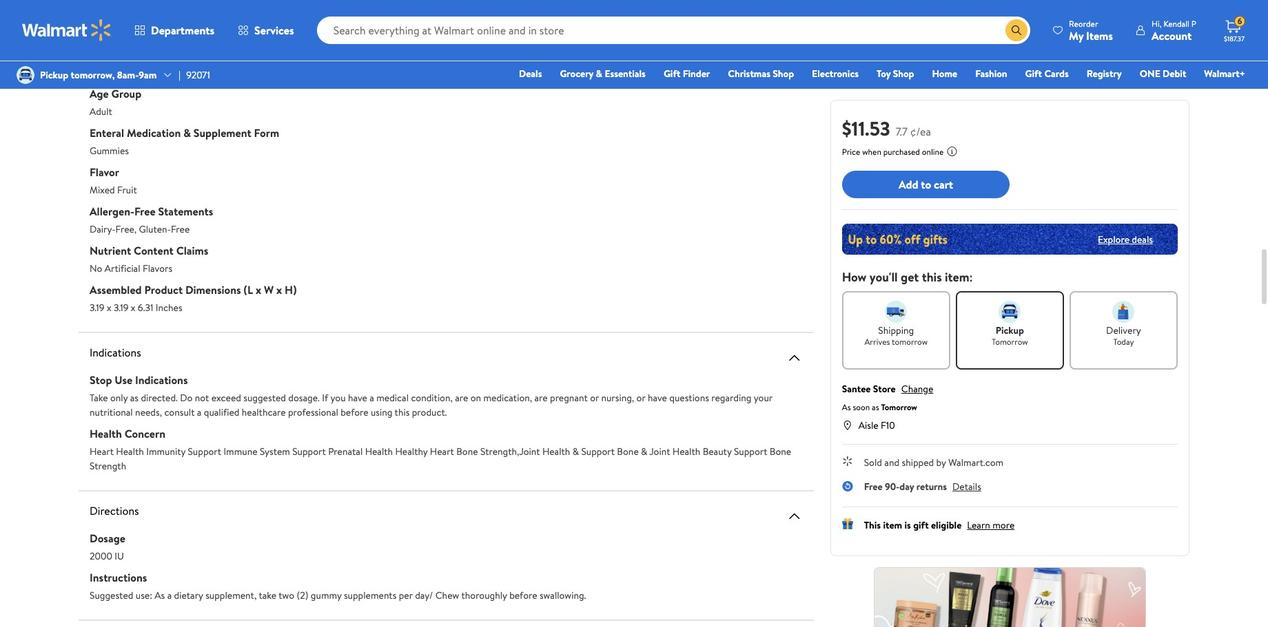 Task type: describe. For each thing, give the bounding box(es) containing it.
two
[[279, 589, 294, 603]]

statements
[[158, 204, 213, 219]]

and
[[885, 456, 900, 470]]

(2)
[[297, 589, 308, 603]]

learn
[[967, 519, 990, 533]]

1 bone from the left
[[456, 445, 478, 459]]

thoroughly
[[461, 589, 507, 603]]

hi, kendall p account
[[1152, 18, 1197, 43]]

using
[[371, 406, 393, 419]]

w
[[264, 282, 274, 297]]

allergen-
[[90, 204, 134, 219]]

christmas
[[728, 67, 771, 81]]

explore deals
[[1098, 233, 1153, 246]]

& right grocery
[[596, 67, 602, 81]]

to
[[921, 177, 931, 192]]

group
[[111, 86, 141, 101]]

supplement,
[[206, 589, 257, 603]]

debit
[[1163, 67, 1187, 81]]

do
[[180, 391, 193, 405]]

beauty
[[703, 445, 732, 459]]

only
[[110, 391, 128, 405]]

this inside stop use indications take only as directed.  do not exceed suggested dosage.  if you have a medical condition, are on medication, are pregnant or nursing, or have questions regarding your nutritional needs, consult a qualified healthcare professional before using this product. health concern heart health immunity support immune system support prenatal health healthy heart bone strength,joint health & support bone & joint health beauty support bone strength
[[395, 406, 410, 419]]

store
[[873, 383, 896, 396]]

this item is gift eligible learn more
[[864, 519, 1015, 533]]

$11.53
[[842, 115, 890, 142]]

dosage.
[[288, 391, 320, 405]]

gummy
[[311, 589, 342, 603]]

account
[[1152, 28, 1192, 43]]

learn more button
[[967, 519, 1015, 533]]

| 92071
[[179, 68, 210, 82]]

dimensions
[[185, 282, 241, 297]]

as for store
[[872, 402, 879, 414]]

arrives
[[865, 336, 890, 348]]

gift for gift cards
[[1025, 67, 1042, 81]]

today
[[1114, 336, 1134, 348]]

use
[[115, 373, 132, 388]]

fruit
[[117, 183, 137, 197]]

shipping
[[878, 324, 914, 338]]

form
[[254, 125, 279, 140]]

age
[[90, 86, 109, 101]]

artificial
[[105, 262, 140, 275]]

item:
[[945, 269, 973, 286]]

santee
[[842, 383, 871, 396]]

pickup tomorrow, 8am-9am
[[40, 68, 157, 82]]

registry link
[[1081, 66, 1128, 81]]

nutrient
[[90, 243, 131, 258]]

directions
[[90, 504, 139, 519]]

cart
[[934, 177, 953, 192]]

one debit link
[[1134, 66, 1193, 81]]

2 3.19 from the left
[[114, 301, 129, 315]]

stop use indications take only as directed.  do not exceed suggested dosage.  if you have a medical condition, are on medication, are pregnant or nursing, or have questions regarding your nutritional needs, consult a qualified healthcare professional before using this product. health concern heart health immunity support immune system support prenatal health healthy heart bone strength,joint health & support bone & joint health beauty support bone strength
[[90, 373, 791, 473]]

indications inside stop use indications take only as directed.  do not exceed suggested dosage.  if you have a medical condition, are on medication, are pregnant or nursing, or have questions regarding your nutritional needs, consult a qualified healthcare professional before using this product. health concern heart health immunity support immune system support prenatal health healthy heart bone strength,joint health & support bone & joint health beauty support bone strength
[[135, 373, 188, 388]]

(l
[[244, 282, 253, 297]]

gift for gift finder
[[664, 67, 681, 81]]

f10
[[881, 419, 895, 433]]

on
[[471, 391, 481, 405]]

per
[[399, 589, 413, 603]]

0 vertical spatial supplement
[[140, 47, 198, 62]]

sold and shipped by walmart.com
[[864, 456, 1004, 470]]

use:
[[136, 589, 152, 603]]

medical
[[377, 391, 409, 405]]

flavor
[[90, 164, 119, 180]]

kendall
[[1164, 18, 1190, 29]]

vitamin
[[90, 47, 127, 62]]

8am-
[[117, 68, 139, 82]]

aisle f10
[[859, 419, 895, 433]]

2 are from the left
[[535, 391, 548, 405]]

tomorrow,
[[71, 68, 115, 82]]

price when purchased online
[[842, 146, 944, 158]]

1 3.19 from the left
[[90, 301, 104, 315]]

mixed
[[90, 183, 115, 197]]

instructions
[[90, 570, 147, 586]]

free,
[[116, 222, 137, 236]]

x down assembled
[[107, 301, 111, 315]]

gifting made easy image
[[842, 519, 853, 530]]

add to cart
[[899, 177, 953, 192]]

electronics link
[[806, 66, 865, 81]]

suggested
[[90, 589, 133, 603]]

prenatal
[[328, 445, 363, 459]]

gluten-
[[139, 222, 171, 236]]

& down pregnant
[[573, 445, 579, 459]]

3 support from the left
[[581, 445, 615, 459]]

nutritional
[[90, 406, 133, 419]]

dosage
[[90, 531, 125, 546]]

p
[[1192, 18, 1197, 29]]

9am
[[139, 68, 157, 82]]

1 vertical spatial free
[[171, 222, 190, 236]]

gift finder
[[664, 67, 710, 81]]

add to cart button
[[842, 171, 1010, 199]]

regarding
[[712, 391, 752, 405]]

Walmart Site-Wide search field
[[317, 17, 1031, 44]]

1 are from the left
[[455, 391, 468, 405]]

santee store change as soon as tomorrow
[[842, 383, 934, 414]]

health right joint
[[673, 445, 701, 459]]

grocery & essentials
[[560, 67, 646, 81]]

medication
[[127, 125, 181, 140]]

0 vertical spatial indications
[[90, 345, 141, 360]]

x right w
[[276, 282, 282, 297]]

2 vertical spatial free
[[864, 480, 883, 494]]

shop for christmas shop
[[773, 67, 794, 81]]

dairy-
[[90, 222, 116, 236]]

1 or from the left
[[590, 391, 599, 405]]



Task type: vqa. For each thing, say whether or not it's contained in the screenshot.
Classroom
no



Task type: locate. For each thing, give the bounding box(es) containing it.
essentials
[[605, 67, 646, 81]]

as
[[842, 402, 851, 414], [155, 589, 165, 603]]

before inside dosage 2000 iu instructions suggested use: as a dietary supplement,  take two (2) gummy supplements per day/ chew thoroughly before swallowing.
[[509, 589, 537, 603]]

0 horizontal spatial as
[[155, 589, 165, 603]]

1 vertical spatial as
[[155, 589, 165, 603]]

free left '90-'
[[864, 480, 883, 494]]

sold
[[864, 456, 882, 470]]

gift cards
[[1025, 67, 1069, 81]]

Search search field
[[317, 17, 1031, 44]]

have
[[348, 391, 367, 405], [648, 391, 667, 405]]

2 horizontal spatial bone
[[770, 445, 791, 459]]

intent image for delivery image
[[1113, 301, 1135, 323]]

indications image
[[786, 350, 803, 366]]

this down medical
[[395, 406, 410, 419]]

1 gift from the left
[[664, 67, 681, 81]]

change
[[901, 383, 934, 396]]

1 horizontal spatial are
[[535, 391, 548, 405]]

or right nursing,
[[637, 391, 646, 405]]

1 horizontal spatial gift
[[1025, 67, 1042, 81]]

1 have from the left
[[348, 391, 367, 405]]

home link
[[926, 66, 964, 81]]

0 horizontal spatial heart
[[90, 445, 114, 459]]

1 shop from the left
[[773, 67, 794, 81]]

grocery & essentials link
[[554, 66, 652, 81]]

pickup for pickup tomorrow, 8am-9am
[[40, 68, 68, 82]]

as left soon
[[842, 402, 851, 414]]

before inside stop use indications take only as directed.  do not exceed suggested dosage.  if you have a medical condition, are on medication, are pregnant or nursing, or have questions regarding your nutritional needs, consult a qualified healthcare professional before using this product. health concern heart health immunity support immune system support prenatal health healthy heart bone strength,joint health & support bone & joint health beauty support bone strength
[[341, 406, 369, 419]]

support right system
[[292, 445, 326, 459]]

intent image for pickup image
[[999, 301, 1021, 323]]

health left healthy
[[365, 445, 393, 459]]

0 horizontal spatial gift
[[664, 67, 681, 81]]

indications
[[90, 345, 141, 360], [135, 373, 188, 388]]

supplement left form
[[194, 125, 251, 140]]

shipped
[[902, 456, 934, 470]]

health right strength,joint
[[542, 445, 570, 459]]

before right thoroughly
[[509, 589, 537, 603]]

1 horizontal spatial this
[[922, 269, 942, 286]]

x right the (l
[[256, 282, 261, 297]]

bone left strength,joint
[[456, 445, 478, 459]]

2 shop from the left
[[893, 67, 914, 81]]

1 horizontal spatial a
[[197, 406, 202, 419]]

2 vertical spatial a
[[167, 589, 172, 603]]

1 vertical spatial tomorrow
[[881, 402, 917, 414]]

walmart.com
[[949, 456, 1004, 470]]

0 horizontal spatial a
[[167, 589, 172, 603]]

product
[[144, 282, 183, 297]]

toy shop
[[877, 67, 914, 81]]

departments button
[[123, 14, 226, 47]]

as right use:
[[155, 589, 165, 603]]

support left immune
[[188, 445, 221, 459]]

are left the on
[[455, 391, 468, 405]]

as for use
[[130, 391, 139, 405]]

as inside santee store change as soon as tomorrow
[[872, 402, 879, 414]]

0 horizontal spatial 3.19
[[90, 301, 104, 315]]

0 horizontal spatial as
[[130, 391, 139, 405]]

search icon image
[[1011, 25, 1022, 36]]

services
[[254, 23, 294, 38]]

explore
[[1098, 233, 1130, 246]]

tomorrow
[[892, 336, 928, 348]]

0 vertical spatial free
[[134, 204, 156, 219]]

shop for toy shop
[[893, 67, 914, 81]]

have left questions
[[648, 391, 667, 405]]

tomorrow down intent image for pickup
[[992, 336, 1028, 348]]

pickup inside pickup tomorrow
[[996, 324, 1024, 338]]

1 horizontal spatial pickup
[[996, 324, 1024, 338]]

aisle
[[859, 419, 879, 433]]

reorder
[[1069, 18, 1098, 29]]

free up gluten- on the left of page
[[134, 204, 156, 219]]

indications up use
[[90, 345, 141, 360]]

fashion link
[[969, 66, 1014, 81]]

or
[[590, 391, 599, 405], [637, 391, 646, 405]]

reorder my items
[[1069, 18, 1113, 43]]

deals
[[1132, 233, 1153, 246]]

1 heart from the left
[[90, 445, 114, 459]]

how
[[842, 269, 867, 286]]

 image
[[17, 66, 34, 84]]

or left nursing,
[[590, 391, 599, 405]]

1 horizontal spatial free
[[171, 222, 190, 236]]

x left 6.31
[[131, 301, 135, 315]]

1 horizontal spatial have
[[648, 391, 667, 405]]

1 vertical spatial this
[[395, 406, 410, 419]]

pickup for pickup tomorrow
[[996, 324, 1024, 338]]

&
[[130, 47, 138, 62], [596, 67, 602, 81], [183, 125, 191, 140], [573, 445, 579, 459], [641, 445, 648, 459]]

pickup left tomorrow,
[[40, 68, 68, 82]]

cards
[[1045, 67, 1069, 81]]

fashion
[[975, 67, 1007, 81]]

as right soon
[[872, 402, 879, 414]]

$11.53 7.7 ¢/ea
[[842, 115, 931, 142]]

you'll
[[870, 269, 898, 286]]

1 vertical spatial before
[[509, 589, 537, 603]]

support down nursing,
[[581, 445, 615, 459]]

pickup down intent image for pickup
[[996, 324, 1024, 338]]

1 horizontal spatial heart
[[430, 445, 454, 459]]

1 horizontal spatial or
[[637, 391, 646, 405]]

shop right toy
[[893, 67, 914, 81]]

dietary
[[174, 589, 203, 603]]

0 vertical spatial a
[[370, 391, 374, 405]]

as right only
[[130, 391, 139, 405]]

3.19
[[90, 301, 104, 315], [114, 301, 129, 315]]

before
[[341, 406, 369, 419], [509, 589, 537, 603]]

add
[[899, 177, 919, 192]]

indications up the directed.
[[135, 373, 188, 388]]

not
[[195, 391, 209, 405]]

swallowing.
[[540, 589, 586, 603]]

legal information image
[[947, 146, 958, 157]]

0 horizontal spatial shop
[[773, 67, 794, 81]]

heart up strength
[[90, 445, 114, 459]]

by
[[936, 456, 946, 470]]

exceed
[[211, 391, 241, 405]]

|
[[179, 68, 181, 82]]

registry
[[1087, 67, 1122, 81]]

immune
[[224, 445, 257, 459]]

0 vertical spatial as
[[842, 402, 851, 414]]

intent image for shipping image
[[885, 301, 907, 323]]

1 horizontal spatial as
[[872, 402, 879, 414]]

adult
[[90, 104, 112, 118]]

2 horizontal spatial a
[[370, 391, 374, 405]]

directions image
[[786, 508, 803, 525]]

& right medication
[[183, 125, 191, 140]]

& up vitamins
[[130, 47, 138, 62]]

details
[[953, 480, 982, 494]]

2 bone from the left
[[617, 445, 639, 459]]

iu
[[115, 550, 124, 564]]

as inside dosage 2000 iu instructions suggested use: as a dietary supplement,  take two (2) gummy supplements per day/ chew thoroughly before swallowing.
[[155, 589, 165, 603]]

2 horizontal spatial free
[[864, 480, 883, 494]]

bone down the your at the right bottom
[[770, 445, 791, 459]]

healthy
[[395, 445, 428, 459]]

0 horizontal spatial tomorrow
[[881, 402, 917, 414]]

gift left finder
[[664, 67, 681, 81]]

tomorrow inside santee store change as soon as tomorrow
[[881, 402, 917, 414]]

directed.
[[141, 391, 178, 405]]

returns
[[917, 480, 947, 494]]

system
[[260, 445, 290, 459]]

0 horizontal spatial before
[[341, 406, 369, 419]]

as
[[130, 391, 139, 405], [872, 402, 879, 414]]

3 bone from the left
[[770, 445, 791, 459]]

tomorrow up the f10 at right
[[881, 402, 917, 414]]

free down statements
[[171, 222, 190, 236]]

2 heart from the left
[[430, 445, 454, 459]]

support right "beauty"
[[734, 445, 768, 459]]

x
[[256, 282, 261, 297], [276, 282, 282, 297], [107, 301, 111, 315], [131, 301, 135, 315]]

1 horizontal spatial 3.19
[[114, 301, 129, 315]]

1 horizontal spatial shop
[[893, 67, 914, 81]]

professional
[[288, 406, 338, 419]]

2000
[[90, 550, 112, 564]]

as inside stop use indications take only as directed.  do not exceed suggested dosage.  if you have a medical condition, are on medication, are pregnant or nursing, or have questions regarding your nutritional needs, consult a qualified healthcare professional before using this product. health concern heart health immunity support immune system support prenatal health healthy heart bone strength,joint health & support bone & joint health beauty support bone strength
[[130, 391, 139, 405]]

gift cards link
[[1019, 66, 1075, 81]]

stop
[[90, 373, 112, 388]]

this right get
[[922, 269, 942, 286]]

finder
[[683, 67, 710, 81]]

1 vertical spatial a
[[197, 406, 202, 419]]

a up using
[[370, 391, 374, 405]]

1 horizontal spatial as
[[842, 402, 851, 414]]

0 horizontal spatial have
[[348, 391, 367, 405]]

0 horizontal spatial or
[[590, 391, 599, 405]]

pickup
[[40, 68, 68, 82], [996, 324, 1024, 338]]

1 horizontal spatial tomorrow
[[992, 336, 1028, 348]]

90-
[[885, 480, 900, 494]]

gift left cards
[[1025, 67, 1042, 81]]

before down you at the left
[[341, 406, 369, 419]]

0 horizontal spatial free
[[134, 204, 156, 219]]

$187.37
[[1224, 34, 1245, 43]]

supplement up |
[[140, 47, 198, 62]]

tomorrow
[[992, 336, 1028, 348], [881, 402, 917, 414]]

0 vertical spatial this
[[922, 269, 942, 286]]

free 90-day returns details
[[864, 480, 982, 494]]

0 vertical spatial before
[[341, 406, 369, 419]]

0 horizontal spatial bone
[[456, 445, 478, 459]]

content
[[134, 243, 174, 258]]

0 horizontal spatial this
[[395, 406, 410, 419]]

day
[[900, 480, 914, 494]]

christmas shop link
[[722, 66, 800, 81]]

home
[[932, 67, 958, 81]]

a down not
[[197, 406, 202, 419]]

take
[[259, 589, 276, 603]]

2 support from the left
[[292, 445, 326, 459]]

shop right 'christmas'
[[773, 67, 794, 81]]

nursing,
[[601, 391, 634, 405]]

strength,joint
[[480, 445, 540, 459]]

health down "nutritional"
[[90, 426, 122, 442]]

2 have from the left
[[648, 391, 667, 405]]

type
[[200, 47, 223, 62]]

2 or from the left
[[637, 391, 646, 405]]

& left joint
[[641, 445, 648, 459]]

eligible
[[931, 519, 962, 533]]

up to sixty percent off deals. shop now. image
[[842, 224, 1178, 255]]

0 vertical spatial tomorrow
[[992, 336, 1028, 348]]

0 vertical spatial pickup
[[40, 68, 68, 82]]

have right you at the left
[[348, 391, 367, 405]]

bone left joint
[[617, 445, 639, 459]]

you
[[331, 391, 346, 405]]

a inside dosage 2000 iu instructions suggested use: as a dietary supplement,  take two (2) gummy supplements per day/ chew thoroughly before swallowing.
[[167, 589, 172, 603]]

health down concern
[[116, 445, 144, 459]]

if
[[322, 391, 328, 405]]

1 horizontal spatial bone
[[617, 445, 639, 459]]

gift
[[913, 519, 929, 533]]

1 support from the left
[[188, 445, 221, 459]]

as inside santee store change as soon as tomorrow
[[842, 402, 851, 414]]

2 gift from the left
[[1025, 67, 1042, 81]]

product.
[[412, 406, 447, 419]]

one debit
[[1140, 67, 1187, 81]]

strength
[[90, 459, 126, 473]]

are left pregnant
[[535, 391, 548, 405]]

0 horizontal spatial pickup
[[40, 68, 68, 82]]

0 horizontal spatial are
[[455, 391, 468, 405]]

day/
[[415, 589, 433, 603]]

supplements
[[344, 589, 397, 603]]

walmart image
[[22, 19, 112, 41]]

1 horizontal spatial before
[[509, 589, 537, 603]]

4 support from the left
[[734, 445, 768, 459]]

1 vertical spatial indications
[[135, 373, 188, 388]]

heart right healthy
[[430, 445, 454, 459]]

pregnant
[[550, 391, 588, 405]]

1 vertical spatial supplement
[[194, 125, 251, 140]]

1 vertical spatial pickup
[[996, 324, 1024, 338]]

a left dietary
[[167, 589, 172, 603]]

online
[[922, 146, 944, 158]]

bone
[[456, 445, 478, 459], [617, 445, 639, 459], [770, 445, 791, 459]]

walmart+
[[1204, 67, 1246, 81]]



